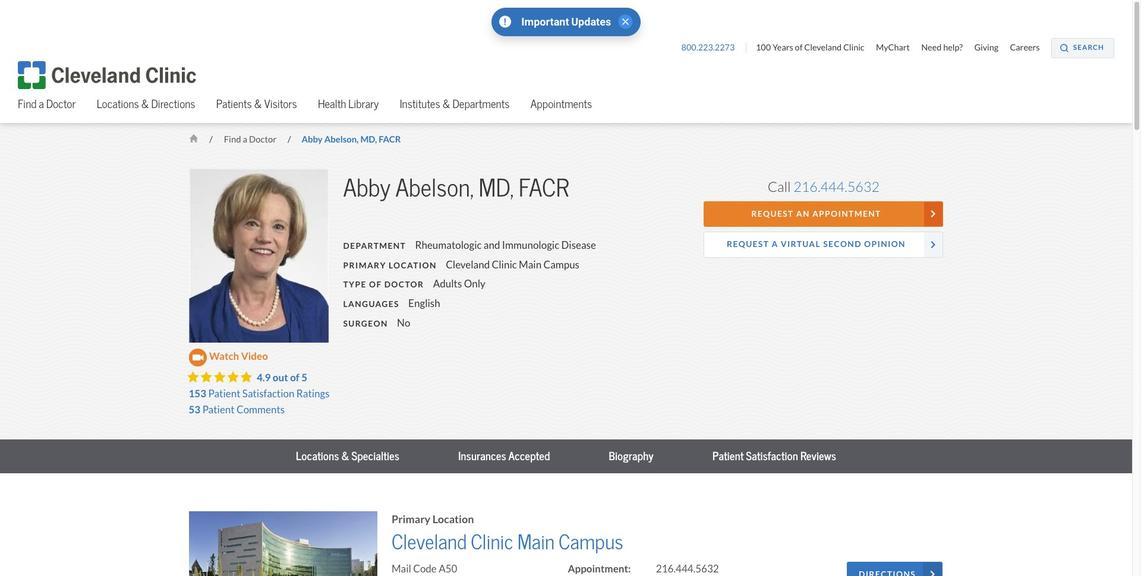Task type: locate. For each thing, give the bounding box(es) containing it.
appointment
[[813, 209, 882, 219]]

0 horizontal spatial a
[[39, 97, 44, 111]]

rheumatologic and immunologic disease
[[415, 239, 596, 252]]

facr up immunologic
[[519, 173, 569, 203]]

locations for locations & directions
[[97, 97, 139, 111]]

abby
[[302, 134, 323, 145], [343, 173, 391, 203]]

campus
[[544, 259, 580, 272], [559, 530, 624, 555]]

find a doctor link
[[18, 93, 76, 123], [224, 134, 278, 145]]

1 vertical spatial satisfaction
[[747, 449, 799, 464]]

2 vertical spatial of
[[290, 372, 300, 385]]

abelson, down health library link
[[325, 134, 359, 145]]

0 horizontal spatial md,
[[361, 134, 377, 145]]

0 horizontal spatial satisfaction
[[243, 388, 295, 401]]

1 vertical spatial of
[[369, 280, 382, 290]]

primary up mail
[[392, 513, 431, 527]]

watch video
[[209, 350, 268, 363]]

primary
[[343, 260, 387, 271], [392, 513, 431, 527]]

location inside primary location cleveland clinic main campus
[[433, 513, 474, 527]]

0 vertical spatial satisfaction
[[243, 388, 295, 401]]

library
[[349, 97, 379, 111]]

reviews
[[801, 449, 837, 464]]

department
[[343, 241, 406, 252]]

biography
[[609, 449, 654, 464]]

2 horizontal spatial of
[[796, 42, 803, 53]]

0 horizontal spatial find
[[18, 97, 37, 111]]

location up a50
[[433, 513, 474, 527]]

health library
[[318, 97, 379, 111]]

doctor
[[46, 97, 76, 111], [249, 134, 277, 145], [385, 280, 424, 290]]

0 vertical spatial doctor
[[46, 97, 76, 111]]

find
[[18, 97, 37, 111], [224, 134, 241, 145]]

0 vertical spatial primary
[[343, 260, 387, 271]]

1 vertical spatial abelson,
[[396, 173, 474, 203]]

an
[[797, 209, 810, 219]]

main inside primary location cleveland clinic main campus
[[518, 530, 555, 555]]

cleveland up code
[[392, 530, 467, 555]]

0 horizontal spatial locations
[[97, 97, 139, 111]]

institutes & departments link
[[400, 93, 510, 123]]

primary inside primary location cleveland clinic main campus
[[392, 513, 431, 527]]

clinic
[[844, 42, 865, 53], [492, 259, 517, 272], [471, 530, 514, 555]]

1 vertical spatial find
[[224, 134, 241, 145]]

0 vertical spatial request
[[752, 209, 794, 219]]

0 horizontal spatial find a doctor
[[18, 97, 76, 111]]

campus up appointment:
[[559, 530, 624, 555]]

mychart link
[[877, 42, 920, 53]]

1 horizontal spatial facr
[[519, 173, 569, 203]]

departments
[[453, 97, 510, 111]]

0 horizontal spatial primary
[[343, 260, 387, 271]]

cleveland up only
[[446, 259, 490, 272]]

of for cleveland
[[796, 42, 803, 53]]

md, down the library on the left top
[[361, 134, 377, 145]]

need help? link
[[922, 42, 973, 53]]

request down call
[[752, 209, 794, 219]]

1 horizontal spatial find a doctor
[[224, 134, 278, 145]]

patient satisfaction reviews
[[713, 449, 837, 464]]

1 horizontal spatial doctor
[[249, 134, 277, 145]]

watch
[[209, 350, 239, 363]]

0 vertical spatial find a doctor
[[18, 97, 76, 111]]

careers link
[[1011, 42, 1050, 53]]

1 horizontal spatial abby
[[343, 173, 391, 203]]

0 horizontal spatial abelson,
[[325, 134, 359, 145]]

0 horizontal spatial of
[[290, 372, 300, 385]]

only
[[464, 278, 486, 291]]

2 vertical spatial cleveland
[[392, 530, 467, 555]]

request left the virtual
[[727, 239, 770, 250]]

& left directions
[[141, 97, 149, 111]]

opinion
[[865, 239, 906, 250]]

1 horizontal spatial primary
[[392, 513, 431, 527]]

abby down abby abelson, md, facr link
[[343, 173, 391, 203]]

md,
[[361, 134, 377, 145], [479, 173, 514, 203]]

cleveland
[[805, 42, 842, 53], [446, 259, 490, 272], [392, 530, 467, 555]]

location up 'type of doctor'
[[389, 260, 437, 271]]

primary location cleveland clinic main campus
[[392, 513, 624, 555]]

&
[[141, 97, 149, 111], [254, 97, 262, 111], [443, 97, 451, 111], [342, 449, 349, 464]]

& left specialties
[[342, 449, 349, 464]]

of for 5
[[290, 372, 300, 385]]

2 vertical spatial a
[[772, 239, 779, 250]]

english
[[409, 297, 441, 310]]

& for visitors
[[254, 97, 262, 111]]

virtual
[[781, 239, 821, 250]]

abby abelson, md, facr up rheumatologic
[[343, 173, 569, 203]]

1 horizontal spatial locations
[[296, 449, 339, 464]]

1 vertical spatial campus
[[559, 530, 624, 555]]

1 vertical spatial find a doctor link
[[224, 134, 278, 145]]

locations
[[97, 97, 139, 111], [296, 449, 339, 464]]

abby down health
[[302, 134, 323, 145]]

of left 5
[[290, 372, 300, 385]]

campus down disease at the top
[[544, 259, 580, 272]]

0 vertical spatial abelson,
[[325, 134, 359, 145]]

0 vertical spatial campus
[[544, 259, 580, 272]]

1 horizontal spatial /
[[288, 134, 293, 145]]

code
[[414, 563, 437, 576]]

of
[[796, 42, 803, 53], [369, 280, 382, 290], [290, 372, 300, 385]]

facr down the library on the left top
[[379, 134, 401, 145]]

locations left specialties
[[296, 449, 339, 464]]

satisfaction down 4.9 at bottom
[[243, 388, 295, 401]]

100 years of cleveland clinic
[[757, 42, 865, 53]]

1 vertical spatial abby abelson, md, facr
[[343, 173, 569, 203]]

locations down the cleveland clinic logo
[[97, 97, 139, 111]]

/
[[208, 134, 215, 145], [288, 134, 293, 145]]

0 vertical spatial 216.444.5632
[[794, 178, 880, 196]]

adults
[[433, 278, 462, 291]]

video indicator icon image
[[189, 349, 207, 367]]

health
[[318, 97, 346, 111]]

0 vertical spatial abby
[[302, 134, 323, 145]]

1 vertical spatial doctor
[[249, 134, 277, 145]]

request for request an appointment
[[752, 209, 794, 219]]

1 horizontal spatial abelson,
[[396, 173, 474, 203]]

search link
[[1052, 38, 1115, 58]]

cleveland right years
[[805, 42, 842, 53]]

important
[[522, 15, 570, 28]]

0 vertical spatial of
[[796, 42, 803, 53]]

out
[[273, 372, 288, 385]]

1 vertical spatial locations
[[296, 449, 339, 464]]

0 vertical spatial location
[[389, 260, 437, 271]]

location
[[389, 260, 437, 271], [433, 513, 474, 527]]

1 vertical spatial patient
[[203, 404, 235, 417]]

of up languages
[[369, 280, 382, 290]]

patients & visitors
[[216, 97, 297, 111]]

5
[[302, 372, 308, 385]]

no
[[397, 317, 411, 330]]

2 horizontal spatial doctor
[[385, 280, 424, 290]]

doctor down "primary location" on the left top
[[385, 280, 424, 290]]

patient
[[208, 388, 241, 401], [203, 404, 235, 417], [713, 449, 744, 464]]

doctor down patients & visitors link
[[249, 134, 277, 145]]

1 vertical spatial primary
[[392, 513, 431, 527]]

biography link
[[604, 445, 660, 470]]

doctor down the cleveland clinic logo
[[46, 97, 76, 111]]

locations & directions
[[97, 97, 195, 111]]

1 vertical spatial main
[[518, 530, 555, 555]]

1 horizontal spatial find
[[224, 134, 241, 145]]

request a virtual second opinion link
[[704, 232, 944, 258]]

0 horizontal spatial 216.444.5632
[[657, 563, 719, 576]]

video
[[241, 350, 268, 363]]

close button image
[[619, 14, 634, 29]]

campus inside primary location cleveland clinic main campus
[[559, 530, 624, 555]]

cleveland clinic main campus image
[[189, 512, 378, 577]]

2 vertical spatial clinic
[[471, 530, 514, 555]]

1 vertical spatial md,
[[479, 173, 514, 203]]

abelson,
[[325, 134, 359, 145], [396, 173, 474, 203]]

0 vertical spatial facr
[[379, 134, 401, 145]]

locations for locations & specialties
[[296, 449, 339, 464]]

call 216.444.5632
[[768, 178, 880, 196]]

directions
[[151, 97, 195, 111]]

& inside 'link'
[[141, 97, 149, 111]]

institutes
[[400, 97, 440, 111]]

2 horizontal spatial a
[[772, 239, 779, 250]]

request an appointment
[[752, 209, 882, 219]]

satisfaction inside 153 patient satisfaction ratings 53 patient comments
[[243, 388, 295, 401]]

satisfaction left reviews
[[747, 449, 799, 464]]

1 horizontal spatial a
[[243, 134, 247, 145]]

location for primary location
[[389, 260, 437, 271]]

md, up and
[[479, 173, 514, 203]]

abby abelson, md, facr down health library link
[[302, 134, 401, 145]]

0 horizontal spatial /
[[208, 134, 215, 145]]

abby abelson, md, facr
[[302, 134, 401, 145], [343, 173, 569, 203]]

languages
[[343, 299, 400, 310]]

& for directions
[[141, 97, 149, 111]]

star rating icons image
[[187, 372, 252, 383]]

& left visitors
[[254, 97, 262, 111]]

& right institutes on the left
[[443, 97, 451, 111]]

153
[[189, 388, 206, 401]]

request for request a virtual second opinion
[[727, 239, 770, 250]]

visitors
[[264, 97, 297, 111]]

1 vertical spatial request
[[727, 239, 770, 250]]

location for primary location cleveland clinic main campus
[[433, 513, 474, 527]]

1 vertical spatial a
[[243, 134, 247, 145]]

years
[[773, 42, 794, 53]]

locations inside 'link'
[[97, 97, 139, 111]]

appointment:
[[568, 563, 631, 576]]

0 horizontal spatial facr
[[379, 134, 401, 145]]

abelson, up rheumatologic
[[396, 173, 474, 203]]

mail
[[392, 563, 411, 576]]

primary for primary location
[[343, 260, 387, 271]]

0 vertical spatial locations
[[97, 97, 139, 111]]

of right years
[[796, 42, 803, 53]]

insurances accepted link
[[453, 445, 556, 470]]

0 vertical spatial md,
[[361, 134, 377, 145]]

1 vertical spatial location
[[433, 513, 474, 527]]

primary up type
[[343, 260, 387, 271]]

second
[[824, 239, 862, 250]]

find a doctor
[[18, 97, 76, 111], [224, 134, 278, 145]]

0 vertical spatial find a doctor link
[[18, 93, 76, 123]]

0 vertical spatial find
[[18, 97, 37, 111]]

1 vertical spatial find a doctor
[[224, 134, 278, 145]]



Task type: vqa. For each thing, say whether or not it's contained in the screenshot.
'campus'
yes



Task type: describe. For each thing, give the bounding box(es) containing it.
request a virtual second opinion
[[727, 239, 906, 250]]

2 vertical spatial doctor
[[385, 280, 424, 290]]

& for departments
[[443, 97, 451, 111]]

careers
[[1011, 42, 1041, 53]]

locations & specialties link
[[290, 445, 405, 470]]

immunologic
[[502, 239, 560, 252]]

1 horizontal spatial md,
[[479, 173, 514, 203]]

mail code a50
[[392, 563, 458, 576]]

0 horizontal spatial find a doctor link
[[18, 93, 76, 123]]

locations & directions link
[[97, 93, 195, 123]]

need
[[922, 42, 942, 53]]

mychart
[[877, 42, 910, 53]]

0 vertical spatial abby abelson, md, facr
[[302, 134, 401, 145]]

1 horizontal spatial 216.444.5632
[[794, 178, 880, 196]]

216.444.5632 link
[[794, 178, 880, 196]]

abby abelson, md, facr link
[[302, 134, 401, 145]]

100
[[757, 42, 771, 53]]

type
[[343, 280, 367, 290]]

updates
[[572, 15, 612, 28]]

help?
[[944, 42, 964, 53]]

disease
[[562, 239, 596, 252]]

1 vertical spatial 216.444.5632
[[657, 563, 719, 576]]

a50
[[439, 563, 458, 576]]

4.9 out of 5
[[257, 372, 308, 385]]

primary location
[[343, 260, 437, 271]]

0 vertical spatial cleveland
[[805, 42, 842, 53]]

important updates link
[[522, 15, 612, 28]]

watch video link
[[189, 348, 268, 367]]

800.223.2273
[[682, 42, 737, 53]]

4.9
[[257, 372, 271, 385]]

institutes & departments
[[400, 97, 510, 111]]

0 vertical spatial a
[[39, 97, 44, 111]]

search
[[1074, 43, 1105, 52]]

insurances
[[459, 449, 507, 464]]

0 horizontal spatial abby
[[302, 134, 323, 145]]

1 vertical spatial facr
[[519, 173, 569, 203]]

locations & specialties
[[296, 449, 400, 464]]

cleveland clinic main campus
[[446, 259, 580, 272]]

appointments link
[[531, 93, 592, 123]]

mail code a50 link
[[392, 563, 487, 577]]

2 / from the left
[[288, 134, 293, 145]]

and
[[484, 239, 500, 252]]

specialties
[[352, 449, 400, 464]]

153 patient satisfaction ratings 53 patient comments
[[189, 388, 330, 417]]

1 / from the left
[[208, 134, 215, 145]]

& for specialties
[[342, 449, 349, 464]]

100 years of cleveland clinic link
[[757, 42, 875, 53]]

health library link
[[318, 93, 379, 123]]

1 horizontal spatial satisfaction
[[747, 449, 799, 464]]

1 horizontal spatial find a doctor link
[[224, 134, 278, 145]]

patients
[[216, 97, 252, 111]]

0 vertical spatial patient
[[208, 388, 241, 401]]

1 vertical spatial clinic
[[492, 259, 517, 272]]

1 horizontal spatial of
[[369, 280, 382, 290]]

primary for primary location cleveland clinic main campus
[[392, 513, 431, 527]]

emergency icon image
[[499, 16, 511, 28]]

call
[[768, 178, 791, 196]]

need help?
[[922, 42, 964, 53]]

cleveland inside primary location cleveland clinic main campus
[[392, 530, 467, 555]]

appointments
[[531, 97, 592, 111]]

giving link
[[975, 42, 1009, 53]]

patients & visitors link
[[216, 93, 297, 123]]

adults only
[[433, 278, 486, 291]]

rheumatologic
[[415, 239, 482, 252]]

1 vertical spatial cleveland
[[446, 259, 490, 272]]

clinic inside primary location cleveland clinic main campus
[[471, 530, 514, 555]]

giving
[[975, 42, 999, 53]]

0 vertical spatial main
[[519, 259, 542, 272]]

request an appointment link
[[704, 202, 944, 227]]

type of doctor
[[343, 280, 424, 290]]

cleveland clinic main campus link
[[392, 530, 624, 555]]

0 vertical spatial clinic
[[844, 42, 865, 53]]

0 horizontal spatial doctor
[[46, 97, 76, 111]]

surgeon
[[343, 319, 388, 329]]

comments
[[237, 404, 285, 417]]

patient satisfaction reviews link
[[707, 445, 843, 470]]

800.223.2273 link
[[682, 42, 747, 53]]

ratings
[[297, 388, 330, 401]]

1 vertical spatial abby
[[343, 173, 391, 203]]

accepted
[[509, 449, 550, 464]]

important updates
[[522, 15, 612, 28]]

cleveland clinic logo image
[[18, 61, 196, 90]]

insurances accepted
[[459, 449, 550, 464]]

2 vertical spatial patient
[[713, 449, 744, 464]]

abby abelson, md, facr image
[[189, 168, 329, 343]]

53
[[189, 404, 201, 417]]



